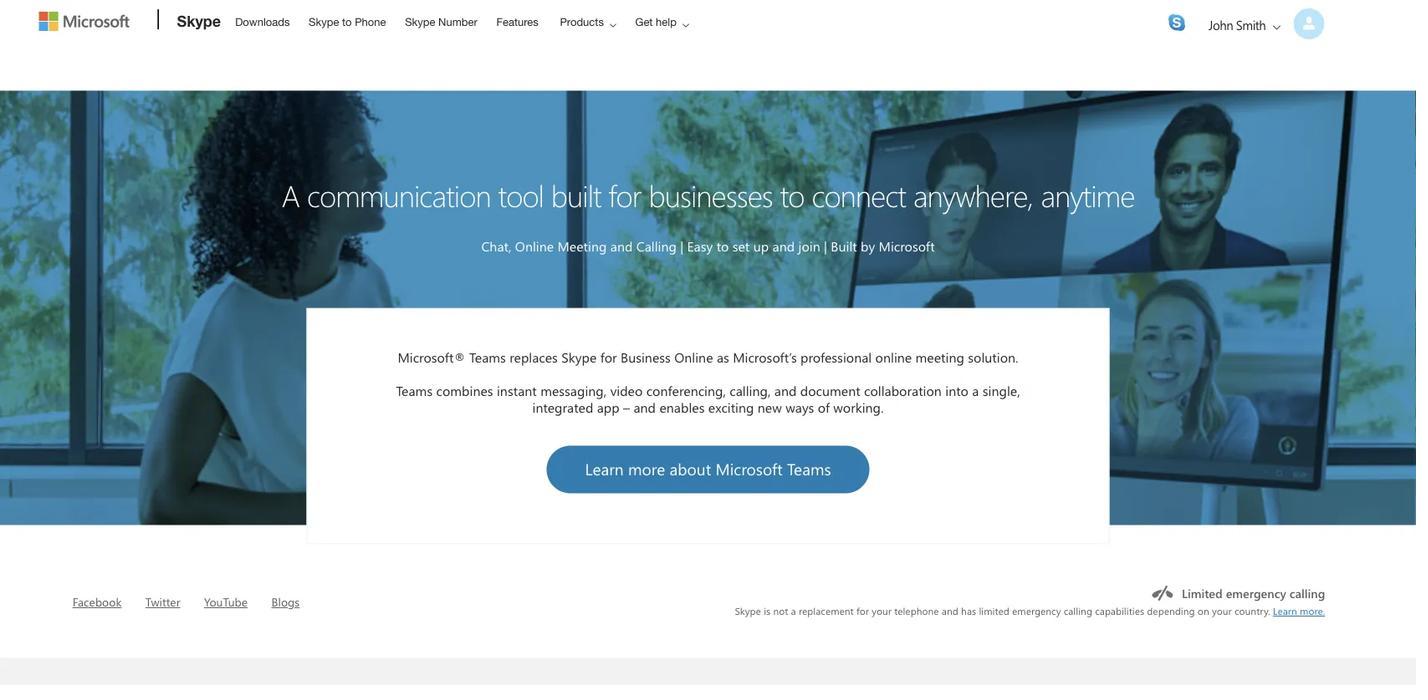 Task type: describe. For each thing, give the bounding box(es) containing it.
instant
[[497, 382, 537, 400]]

replaces
[[510, 348, 558, 366]]

anywhere,
[[913, 175, 1033, 215]]

anytime
[[1041, 175, 1134, 215]]

1 vertical spatial calling
[[1064, 605, 1092, 618]]

single,
[[983, 382, 1020, 400]]

1 horizontal spatial emergency
[[1226, 586, 1286, 602]]

tool
[[498, 175, 544, 215]]

enables
[[659, 399, 705, 417]]

more.
[[1300, 605, 1325, 618]]

working.
[[833, 399, 884, 417]]

skype for skype number
[[405, 15, 435, 28]]

for for built
[[609, 175, 641, 215]]

downloads link
[[228, 1, 297, 41]]

a inside "teams combines instant messaging, video conferencing, calling, and document collaboration into a single, integrated app – and enables exciting new ways of working."
[[972, 382, 979, 400]]

video
[[610, 382, 643, 400]]

0 vertical spatial calling
[[1289, 586, 1325, 602]]

2 horizontal spatial to
[[780, 175, 804, 215]]

get help button
[[624, 1, 702, 43]]

join
[[798, 237, 820, 255]]

avatar image
[[1293, 8, 1324, 39]]

and left calling
[[610, 237, 633, 255]]

0 vertical spatial teams
[[469, 348, 506, 366]]

0 horizontal spatial to
[[342, 15, 352, 28]]

built
[[551, 175, 601, 215]]

integrated app
[[532, 399, 619, 417]]

john
[[1209, 17, 1233, 33]]

collaboration
[[864, 382, 942, 400]]

skype inside the limited emergency calling skype is not a replacement for your telephone and has limited emergency calling capabilities depending on your country. learn more.
[[735, 605, 761, 618]]

more
[[628, 458, 665, 480]]

learn more. link
[[1273, 605, 1325, 618]]

blogs link
[[271, 595, 300, 610]]

by
[[861, 237, 875, 255]]

business
[[621, 348, 671, 366]]

limited
[[1182, 586, 1223, 602]]

up
[[753, 237, 769, 255]]

facebook link
[[72, 595, 122, 610]]

john smith link
[[1195, 3, 1324, 48]]

products button
[[549, 1, 630, 43]]

a communication tool built for businesses to connect anywhere, anytime
[[282, 175, 1134, 215]]

facebook
[[72, 595, 122, 610]]

arrow down image
[[1267, 18, 1287, 38]]

microsoft® teams replaces skype for business online as microsoft's professional online meeting solution.
[[398, 348, 1018, 366]]

help
[[656, 15, 677, 28]]

microsoft®
[[398, 348, 466, 366]]

a inside the limited emergency calling skype is not a replacement for your telephone and has limited emergency calling capabilities depending on your country. learn more.
[[791, 605, 796, 618]]

skype for skype
[[177, 12, 221, 30]]

and right calling,
[[774, 382, 797, 400]]

2 | from the left
[[824, 237, 827, 255]]

meeting
[[557, 237, 607, 255]]

john smith menu bar
[[71, 0, 1345, 91]]

 link
[[1168, 14, 1185, 31]]

skype to phone
[[309, 15, 386, 28]]

built
[[831, 237, 857, 255]]

youtube link
[[204, 595, 248, 610]]

and inside the limited emergency calling skype is not a replacement for your telephone and has limited emergency calling capabilities depending on your country. learn more.
[[942, 605, 958, 618]]

solution.
[[968, 348, 1018, 366]]

2 your from the left
[[1212, 605, 1232, 618]]

blogs
[[271, 595, 300, 610]]

and right –
[[633, 399, 656, 417]]

document
[[800, 382, 860, 400]]

number
[[438, 15, 477, 28]]

replacement
[[799, 605, 854, 618]]

skype number
[[405, 15, 477, 28]]

–
[[623, 399, 630, 417]]

exciting
[[708, 399, 754, 417]]

microsoft image
[[39, 12, 129, 31]]

ways
[[786, 399, 814, 417]]



Task type: locate. For each thing, give the bounding box(es) containing it.
products
[[560, 15, 604, 28]]

conferencing,
[[646, 382, 726, 400]]

0 horizontal spatial |
[[680, 237, 683, 255]]

a right 'into'
[[972, 382, 979, 400]]

learn more about microsoft teams
[[585, 458, 831, 480]]

learn
[[585, 458, 624, 480], [1273, 605, 1297, 618]]

0 vertical spatial learn
[[585, 458, 624, 480]]

not
[[773, 605, 788, 618]]

capabilities
[[1095, 605, 1144, 618]]

get
[[635, 15, 653, 28]]

connect
[[812, 175, 906, 215]]

skype up messaging,
[[561, 348, 597, 366]]

| left easy
[[680, 237, 683, 255]]

online right chat,
[[515, 237, 554, 255]]

skype for skype to phone
[[309, 15, 339, 28]]

microsoft inside learn more about microsoft teams link
[[715, 458, 783, 480]]

professional
[[801, 348, 872, 366]]

chat, online meeting and calling | easy to set up and join | built by microsoft
[[481, 237, 935, 255]]

0 vertical spatial for
[[609, 175, 641, 215]]

skype left the 'downloads' link
[[177, 12, 221, 30]]

teams inside "teams combines instant messaging, video conferencing, calling, and document collaboration into a single, integrated app – and enables exciting new ways of working."
[[396, 382, 433, 400]]

1 vertical spatial teams
[[396, 382, 433, 400]]

microsoft right by
[[879, 237, 935, 255]]

emergency
[[1226, 586, 1286, 602], [1012, 605, 1061, 618]]

1 horizontal spatial a
[[972, 382, 979, 400]]

features link
[[489, 1, 546, 41]]

businesses
[[649, 175, 773, 215]]

learn left more.
[[1273, 605, 1297, 618]]

depending
[[1147, 605, 1195, 618]]

skype left is
[[735, 605, 761, 618]]

communication
[[307, 175, 491, 215]]

skype link
[[169, 1, 226, 46]]

1 horizontal spatial microsoft
[[879, 237, 935, 255]]

online left the as
[[674, 348, 713, 366]]

0 vertical spatial online
[[515, 237, 554, 255]]

1 vertical spatial online
[[674, 348, 713, 366]]

your left telephone
[[872, 605, 892, 618]]

0 horizontal spatial teams
[[396, 382, 433, 400]]

phone
[[355, 15, 386, 28]]

teams down the microsoft®
[[396, 382, 433, 400]]

0 vertical spatial to
[[342, 15, 352, 28]]

teams up the "combines"
[[469, 348, 506, 366]]

|
[[680, 237, 683, 255], [824, 237, 827, 255]]

skype to phone link
[[301, 1, 394, 41]]

1 horizontal spatial teams
[[469, 348, 506, 366]]

emergency up country. at the right of page
[[1226, 586, 1286, 602]]

to left set
[[716, 237, 729, 255]]

your right the 'on'
[[1212, 605, 1232, 618]]

to left phone
[[342, 15, 352, 28]]

0 vertical spatial emergency
[[1226, 586, 1286, 602]]

is
[[764, 605, 770, 618]]

features
[[496, 15, 538, 28]]

online
[[515, 237, 554, 255], [674, 348, 713, 366]]

has
[[961, 605, 976, 618]]

your
[[872, 605, 892, 618], [1212, 605, 1232, 618]]

1 your from the left
[[872, 605, 892, 618]]

1 | from the left
[[680, 237, 683, 255]]

a right not
[[791, 605, 796, 618]]

teams down ways
[[787, 458, 831, 480]]

0 horizontal spatial microsoft
[[715, 458, 783, 480]]

and left has
[[942, 605, 958, 618]]

for inside the limited emergency calling skype is not a replacement for your telephone and has limited emergency calling capabilities depending on your country. learn more.
[[856, 605, 869, 618]]

twitter link
[[145, 595, 180, 610]]

for right "replacement"
[[856, 605, 869, 618]]

1 horizontal spatial to
[[716, 237, 729, 255]]

a
[[972, 382, 979, 400], [791, 605, 796, 618]]

1 vertical spatial for
[[600, 348, 617, 366]]

1 horizontal spatial calling
[[1289, 586, 1325, 602]]

emergency right limited
[[1012, 605, 1061, 618]]

telephone
[[894, 605, 939, 618]]

teams
[[469, 348, 506, 366], [396, 382, 433, 400], [787, 458, 831, 480]]

skype left phone
[[309, 15, 339, 28]]

calling left the capabilities
[[1064, 605, 1092, 618]]

2 vertical spatial to
[[716, 237, 729, 255]]

calling
[[1289, 586, 1325, 602], [1064, 605, 1092, 618]]

for
[[609, 175, 641, 215], [600, 348, 617, 366], [856, 605, 869, 618]]

youtube
[[204, 595, 248, 610]]

0 horizontal spatial a
[[791, 605, 796, 618]]

calling
[[636, 237, 677, 255]]

0 horizontal spatial online
[[515, 237, 554, 255]]

1 vertical spatial a
[[791, 605, 796, 618]]

microsoft
[[879, 237, 935, 255], [715, 458, 783, 480]]

1 vertical spatial emergency
[[1012, 605, 1061, 618]]

1 horizontal spatial your
[[1212, 605, 1232, 618]]

skype number link
[[397, 1, 485, 41]]

2 vertical spatial teams
[[787, 458, 831, 480]]

1 vertical spatial to
[[780, 175, 804, 215]]

teams combines instant messaging, video conferencing, calling, and document collaboration into a single, integrated app – and enables exciting new ways of working.
[[396, 382, 1020, 417]]

learn inside the limited emergency calling skype is not a replacement for your telephone and has limited emergency calling capabilities depending on your country. learn more.
[[1273, 605, 1297, 618]]

0 horizontal spatial your
[[872, 605, 892, 618]]

chat,
[[481, 237, 511, 255]]

new
[[758, 399, 782, 417]]

a
[[282, 175, 300, 215]]

john smith
[[1209, 17, 1266, 33]]

on
[[1198, 605, 1209, 618]]

for right built
[[609, 175, 641, 215]]

online
[[875, 348, 912, 366]]

1 horizontal spatial |
[[824, 237, 827, 255]]

microsoft's
[[733, 348, 797, 366]]

limited
[[979, 605, 1009, 618]]

microsoft right about
[[715, 458, 783, 480]]

for for skype
[[600, 348, 617, 366]]

into
[[945, 382, 968, 400]]

meeting
[[916, 348, 964, 366]]

easy
[[687, 237, 713, 255]]

for left business
[[600, 348, 617, 366]]

country.
[[1235, 605, 1270, 618]]

messaging,
[[540, 382, 607, 400]]

2 vertical spatial for
[[856, 605, 869, 618]]

2 horizontal spatial teams
[[787, 458, 831, 480]]

learn left more
[[585, 458, 624, 480]]

to up the join on the right
[[780, 175, 804, 215]]

0 horizontal spatial learn
[[585, 458, 624, 480]]

1 horizontal spatial learn
[[1273, 605, 1297, 618]]

as
[[717, 348, 729, 366]]

1 vertical spatial microsoft
[[715, 458, 783, 480]]

0 horizontal spatial emergency
[[1012, 605, 1061, 618]]

footer resource links element
[[0, 658, 1416, 686]]

0 vertical spatial a
[[972, 382, 979, 400]]

| right the join on the right
[[824, 237, 827, 255]]

1 vertical spatial learn
[[1273, 605, 1297, 618]]

get help
[[635, 15, 677, 28]]

calling,
[[730, 382, 771, 400]]

0 horizontal spatial calling
[[1064, 605, 1092, 618]]

twitter
[[145, 595, 180, 610]]

and right "up"
[[772, 237, 795, 255]]

combines
[[436, 382, 493, 400]]

downloads
[[235, 15, 290, 28]]

limited emergency calling skype is not a replacement for your telephone and has limited emergency calling capabilities depending on your country. learn more.
[[735, 586, 1325, 618]]

skype left number
[[405, 15, 435, 28]]

1 horizontal spatial online
[[674, 348, 713, 366]]

learn more about microsoft teams link
[[547, 446, 869, 494]]

skype
[[177, 12, 221, 30], [309, 15, 339, 28], [405, 15, 435, 28], [561, 348, 597, 366], [735, 605, 761, 618]]

of
[[818, 399, 830, 417]]

0 vertical spatial microsoft
[[879, 237, 935, 255]]

smith
[[1236, 17, 1266, 33]]

about
[[670, 458, 711, 480]]

and
[[610, 237, 633, 255], [772, 237, 795, 255], [774, 382, 797, 400], [633, 399, 656, 417], [942, 605, 958, 618]]

set
[[732, 237, 750, 255]]

calling up more.
[[1289, 586, 1325, 602]]



Task type: vqa. For each thing, say whether or not it's contained in the screenshot.
Menu Bar
no



